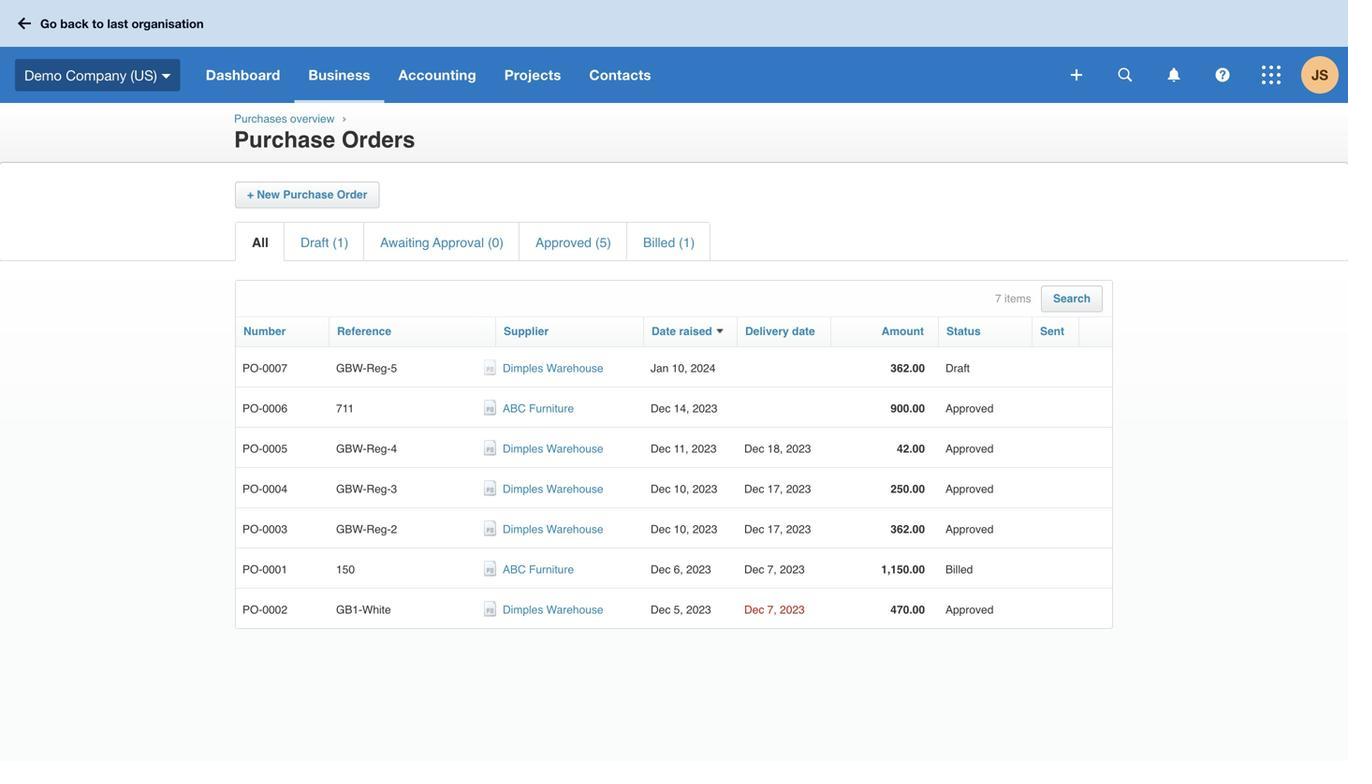 Task type: describe. For each thing, give the bounding box(es) containing it.
purchases overview link
[[234, 112, 335, 125]]

awaiting approval (0)
[[380, 235, 504, 250]]

po-0007
[[243, 362, 288, 375]]

0003
[[263, 523, 288, 536]]

approval
[[433, 235, 484, 250]]

jan
[[651, 362, 669, 375]]

demo company (us)
[[24, 67, 157, 83]]

purchase orders
[[234, 127, 415, 153]]

dimples for 5
[[503, 362, 543, 375]]

projects
[[505, 66, 561, 83]]

dec 5, 2023
[[651, 603, 711, 616]]

abc furniture link for dec 6, 2023
[[503, 563, 574, 576]]

gbw- for gbw-reg-5
[[336, 362, 367, 375]]

go back to last organisation link
[[11, 7, 215, 40]]

(1) for billed (1)
[[679, 235, 695, 250]]

dimples warehouse for 3
[[503, 483, 604, 496]]

furniture for dec 6, 2023
[[529, 563, 574, 576]]

back
[[60, 16, 89, 31]]

date raised
[[652, 325, 712, 338]]

draft for draft (1)
[[301, 235, 329, 250]]

470.00
[[891, 603, 925, 616]]

17, for 250.00
[[768, 483, 783, 496]]

dec 17, 2023 for 250.00
[[744, 483, 811, 496]]

5 dimples warehouse link from the top
[[503, 603, 604, 616]]

billed for billed (1)
[[643, 235, 675, 250]]

dimples warehouse for 2
[[503, 523, 604, 536]]

accounting button
[[385, 47, 490, 103]]

5 dimples warehouse from the top
[[503, 603, 604, 616]]

svg image inside go back to last organisation 'link'
[[18, 17, 31, 29]]

to
[[92, 16, 104, 31]]

order
[[337, 188, 367, 201]]

dashboard
[[206, 66, 280, 83]]

po- for 0003
[[243, 523, 263, 536]]

business button
[[294, 47, 385, 103]]

abc for dec 14, 2023
[[503, 402, 526, 415]]

+ new purchase order button
[[247, 188, 367, 201]]

po-0006
[[243, 402, 288, 415]]

raised
[[679, 325, 712, 338]]

warehouse for 2
[[547, 523, 604, 536]]

7
[[995, 292, 1002, 305]]

dec 6, 2023
[[651, 563, 711, 576]]

date
[[652, 325, 676, 338]]

supplier link
[[504, 325, 549, 338]]

contacts button
[[575, 47, 665, 103]]

purchases
[[234, 112, 287, 125]]

reference link
[[337, 325, 391, 338]]

warehouse for 3
[[547, 483, 604, 496]]

dimples warehouse link for 4
[[503, 442, 604, 455]]

po-0005
[[243, 442, 288, 455]]

(5)
[[595, 235, 611, 250]]

orders
[[342, 127, 415, 153]]

0005
[[263, 442, 288, 455]]

po- for 0005
[[243, 442, 263, 455]]

42.00
[[897, 442, 925, 455]]

dimples warehouse link for 5
[[503, 362, 604, 375]]

po- for 0001
[[243, 563, 263, 576]]

1,150.00
[[881, 563, 925, 576]]

awaiting
[[380, 235, 430, 250]]

purchases overview
[[234, 112, 335, 125]]

white
[[362, 603, 391, 616]]

(1) for draft (1)
[[333, 235, 349, 250]]

approved for 250.00
[[946, 483, 994, 496]]

gbw- for gbw-reg-3
[[336, 483, 367, 496]]

dimples warehouse link for 2
[[503, 523, 604, 536]]

18,
[[768, 442, 783, 455]]

dec 14, 2023
[[651, 402, 718, 415]]

gb1-
[[336, 603, 362, 616]]

gbw- for gbw-reg-4
[[336, 442, 367, 455]]

draft (1) button
[[301, 235, 349, 250]]

7, for dec 5, 2023
[[768, 603, 777, 616]]

dashboard link
[[192, 47, 294, 103]]

711
[[336, 402, 354, 415]]

delivery date
[[745, 325, 815, 338]]

po-0001
[[243, 563, 288, 576]]

demo
[[24, 67, 62, 83]]

delivery
[[745, 325, 789, 338]]

sent
[[1040, 325, 1065, 338]]

company
[[66, 67, 127, 83]]

last
[[107, 16, 128, 31]]

warehouse for 4
[[547, 442, 604, 455]]

amount
[[882, 325, 924, 338]]

dimples warehouse link for 3
[[503, 483, 604, 496]]

2024
[[691, 362, 716, 375]]

projects button
[[490, 47, 575, 103]]

(us)
[[131, 67, 157, 83]]

approved for 42.00
[[946, 442, 994, 455]]

900.00
[[891, 402, 925, 415]]

2
[[391, 523, 397, 536]]

0001
[[263, 563, 288, 576]]

abc furniture link for dec 14, 2023
[[503, 402, 574, 415]]

js
[[1312, 66, 1329, 83]]

demo company (us) button
[[0, 47, 192, 103]]

5,
[[674, 603, 683, 616]]

number link
[[243, 325, 286, 338]]

js button
[[1302, 47, 1349, 103]]

5
[[391, 362, 397, 375]]

warehouse for 5
[[547, 362, 604, 375]]

business
[[308, 66, 370, 83]]



Task type: vqa. For each thing, say whether or not it's contained in the screenshot.


Task type: locate. For each thing, give the bounding box(es) containing it.
abc
[[503, 402, 526, 415], [503, 563, 526, 576]]

status
[[947, 325, 981, 338]]

3 reg- from the top
[[367, 483, 391, 496]]

all
[[252, 235, 269, 250]]

1 gbw- from the top
[[336, 362, 367, 375]]

6,
[[674, 563, 683, 576]]

1 horizontal spatial (1)
[[679, 235, 695, 250]]

1 reg- from the top
[[367, 362, 391, 375]]

3 dimples from the top
[[503, 483, 543, 496]]

reg- for 3
[[367, 483, 391, 496]]

1 vertical spatial furniture
[[529, 563, 574, 576]]

billed right (5)
[[643, 235, 675, 250]]

abc for dec 6, 2023
[[503, 563, 526, 576]]

(1)
[[333, 235, 349, 250], [679, 235, 695, 250]]

4 reg- from the top
[[367, 523, 391, 536]]

2 7, from the top
[[768, 603, 777, 616]]

2 dimples from the top
[[503, 442, 543, 455]]

3 dimples warehouse from the top
[[503, 483, 604, 496]]

dec 10, 2023 for 250.00
[[651, 483, 718, 496]]

6 po- from the top
[[243, 563, 263, 576]]

1 vertical spatial 10,
[[674, 483, 690, 496]]

7 po- from the top
[[243, 603, 263, 616]]

0 vertical spatial 362.00
[[891, 362, 925, 375]]

date
[[792, 325, 815, 338]]

1 vertical spatial dec 7, 2023
[[744, 603, 805, 616]]

items
[[1005, 292, 1032, 305]]

4 dimples from the top
[[503, 523, 543, 536]]

+ new purchase order
[[247, 188, 367, 201]]

1 7, from the top
[[768, 563, 777, 576]]

2 dimples warehouse link from the top
[[503, 442, 604, 455]]

gbw- up 150
[[336, 523, 367, 536]]

dec 18, 2023
[[744, 442, 811, 455]]

draft down + new purchase order button
[[301, 235, 329, 250]]

abc furniture link
[[503, 402, 574, 415], [503, 563, 574, 576]]

warehouse
[[547, 362, 604, 375], [547, 442, 604, 455], [547, 483, 604, 496], [547, 523, 604, 536], [547, 603, 604, 616]]

14,
[[674, 402, 690, 415]]

gbw- for gbw-reg-2
[[336, 523, 367, 536]]

4 warehouse from the top
[[547, 523, 604, 536]]

approved for 900.00
[[946, 402, 994, 415]]

0 horizontal spatial draft
[[301, 235, 329, 250]]

1 abc furniture from the top
[[503, 402, 574, 415]]

0 vertical spatial billed
[[643, 235, 675, 250]]

gbw- left 3
[[336, 483, 367, 496]]

2 (1) from the left
[[679, 235, 695, 250]]

10, for gbw-reg-5
[[672, 362, 688, 375]]

gbw-reg-4
[[336, 442, 397, 455]]

po- down po-0007
[[243, 402, 263, 415]]

3 warehouse from the top
[[547, 483, 604, 496]]

svg image inside demo company (us) popup button
[[162, 74, 171, 78]]

4 dimples warehouse from the top
[[503, 523, 604, 536]]

furniture for dec 14, 2023
[[529, 402, 574, 415]]

sent link
[[1040, 325, 1065, 338]]

draft down status link
[[946, 362, 970, 375]]

1 horizontal spatial svg image
[[1262, 66, 1281, 84]]

po- for 0002
[[243, 603, 263, 616]]

1 vertical spatial 362.00
[[891, 523, 925, 536]]

7, right dec 6, 2023
[[768, 563, 777, 576]]

0 vertical spatial 10,
[[672, 362, 688, 375]]

0 vertical spatial 7,
[[768, 563, 777, 576]]

362.00 for draft
[[891, 362, 925, 375]]

0 vertical spatial draft
[[301, 235, 329, 250]]

2 po- from the top
[[243, 402, 263, 415]]

1 vertical spatial 7,
[[768, 603, 777, 616]]

1 dec 10, 2023 from the top
[[651, 483, 718, 496]]

banner containing dashboard
[[0, 0, 1349, 103]]

search button
[[1054, 292, 1091, 305]]

dec 7, 2023 for dec 5, 2023
[[744, 603, 805, 616]]

po- for 0004
[[243, 483, 263, 496]]

abc furniture
[[503, 402, 574, 415], [503, 563, 574, 576]]

7, right dec 5, 2023
[[768, 603, 777, 616]]

po- up po-0002
[[243, 563, 263, 576]]

1 dimples warehouse link from the top
[[503, 362, 604, 375]]

awaiting approval (0) button
[[380, 235, 504, 250]]

1 warehouse from the top
[[547, 362, 604, 375]]

2 abc furniture from the top
[[503, 563, 574, 576]]

organisation
[[132, 16, 204, 31]]

362.00 for approved
[[891, 523, 925, 536]]

dec 10, 2023
[[651, 483, 718, 496], [651, 523, 718, 536]]

go back to last organisation
[[40, 16, 204, 31]]

po- down "po-0006"
[[243, 442, 263, 455]]

+
[[247, 188, 254, 201]]

dec 10, 2023 down dec 11, 2023
[[651, 483, 718, 496]]

10, for gbw-reg-3
[[674, 483, 690, 496]]

abc furniture for dec 14, 2023
[[503, 402, 574, 415]]

1 vertical spatial draft
[[946, 362, 970, 375]]

po- down number
[[243, 362, 263, 375]]

10, right jan
[[672, 362, 688, 375]]

0002
[[263, 603, 288, 616]]

10, up dec 6, 2023
[[674, 523, 690, 536]]

2 abc from the top
[[503, 563, 526, 576]]

362.00 down amount
[[891, 362, 925, 375]]

2 dec 10, 2023 from the top
[[651, 523, 718, 536]]

dimples
[[503, 362, 543, 375], [503, 442, 543, 455], [503, 483, 543, 496], [503, 523, 543, 536], [503, 603, 543, 616]]

(1) right (5)
[[679, 235, 695, 250]]

0 vertical spatial dec 7, 2023
[[744, 563, 805, 576]]

1 vertical spatial purchase
[[283, 188, 334, 201]]

supplier
[[504, 325, 549, 338]]

banner
[[0, 0, 1349, 103]]

1 dec 17, 2023 from the top
[[744, 483, 811, 496]]

5 dimples from the top
[[503, 603, 543, 616]]

billed (1) button
[[643, 235, 695, 250]]

2 gbw- from the top
[[336, 442, 367, 455]]

dimples warehouse for 5
[[503, 362, 604, 375]]

0004
[[263, 483, 288, 496]]

1 dimples warehouse from the top
[[503, 362, 604, 375]]

1 dec 7, 2023 from the top
[[744, 563, 805, 576]]

reg- up gbw-reg-3
[[367, 442, 391, 455]]

purchase down purchases overview link
[[234, 127, 335, 153]]

svg image
[[18, 17, 31, 29], [1119, 68, 1133, 82], [1216, 68, 1230, 82], [1071, 69, 1083, 81], [162, 74, 171, 78]]

5 po- from the top
[[243, 523, 263, 536]]

reg- down gbw-reg-3
[[367, 523, 391, 536]]

date raised link
[[652, 325, 712, 338]]

2 362.00 from the top
[[891, 523, 925, 536]]

17, for 362.00
[[768, 523, 783, 536]]

dec 17, 2023 for 362.00
[[744, 523, 811, 536]]

dimples warehouse
[[503, 362, 604, 375], [503, 442, 604, 455], [503, 483, 604, 496], [503, 523, 604, 536], [503, 603, 604, 616]]

1 dimples from the top
[[503, 362, 543, 375]]

0 horizontal spatial svg image
[[1168, 68, 1180, 82]]

amount link
[[882, 325, 924, 338]]

0 vertical spatial abc furniture link
[[503, 402, 574, 415]]

po-
[[243, 362, 263, 375], [243, 402, 263, 415], [243, 442, 263, 455], [243, 483, 263, 496], [243, 523, 263, 536], [243, 563, 263, 576], [243, 603, 263, 616]]

4 po- from the top
[[243, 483, 263, 496]]

0 vertical spatial abc furniture
[[503, 402, 574, 415]]

dimples for 4
[[503, 442, 543, 455]]

1 vertical spatial dec 17, 2023
[[744, 523, 811, 536]]

approved for 362.00
[[946, 523, 994, 536]]

approved
[[536, 235, 592, 250], [946, 402, 994, 415], [946, 442, 994, 455], [946, 483, 994, 496], [946, 523, 994, 536], [946, 603, 994, 616]]

dec 11, 2023
[[651, 442, 717, 455]]

2 vertical spatial 10,
[[674, 523, 690, 536]]

gbw-
[[336, 362, 367, 375], [336, 442, 367, 455], [336, 483, 367, 496], [336, 523, 367, 536]]

overview
[[290, 112, 335, 125]]

approved (5) button
[[536, 235, 611, 250]]

1 abc furniture link from the top
[[503, 402, 574, 415]]

10, for gbw-reg-2
[[674, 523, 690, 536]]

draft (1)
[[301, 235, 349, 250]]

362.00
[[891, 362, 925, 375], [891, 523, 925, 536]]

po- for 0007
[[243, 362, 263, 375]]

reg- up gbw-reg-2 at left bottom
[[367, 483, 391, 496]]

0 horizontal spatial billed
[[643, 235, 675, 250]]

1 17, from the top
[[768, 483, 783, 496]]

0007
[[263, 362, 288, 375]]

approved for 470.00
[[946, 603, 994, 616]]

reg-
[[367, 362, 391, 375], [367, 442, 391, 455], [367, 483, 391, 496], [367, 523, 391, 536]]

gbw- down 711
[[336, 442, 367, 455]]

2 warehouse from the top
[[547, 442, 604, 455]]

delivery date link
[[745, 325, 815, 338]]

number
[[243, 325, 286, 338]]

1 vertical spatial abc
[[503, 563, 526, 576]]

2023
[[693, 402, 718, 415], [692, 442, 717, 455], [786, 442, 811, 455], [693, 483, 718, 496], [786, 483, 811, 496], [693, 523, 718, 536], [786, 523, 811, 536], [686, 563, 711, 576], [780, 563, 805, 576], [686, 603, 711, 616], [780, 603, 805, 616]]

abc furniture for dec 6, 2023
[[503, 563, 574, 576]]

17,
[[768, 483, 783, 496], [768, 523, 783, 536]]

0 horizontal spatial (1)
[[333, 235, 349, 250]]

10, down 11,
[[674, 483, 690, 496]]

1 vertical spatial 17,
[[768, 523, 783, 536]]

7 items
[[995, 292, 1032, 305]]

reg- down "reference" link
[[367, 362, 391, 375]]

1 furniture from the top
[[529, 402, 574, 415]]

po- for 0006
[[243, 402, 263, 415]]

gb1-white
[[336, 603, 391, 616]]

7, for dec 6, 2023
[[768, 563, 777, 576]]

5 warehouse from the top
[[547, 603, 604, 616]]

1 horizontal spatial billed
[[946, 563, 973, 576]]

accounting
[[399, 66, 476, 83]]

0 vertical spatial abc
[[503, 402, 526, 415]]

dimples warehouse for 4
[[503, 442, 604, 455]]

reg- for 2
[[367, 523, 391, 536]]

billed for billed
[[946, 563, 973, 576]]

status link
[[947, 325, 981, 338]]

0 vertical spatial dec 17, 2023
[[744, 483, 811, 496]]

1 po- from the top
[[243, 362, 263, 375]]

po- up po-0003
[[243, 483, 263, 496]]

0006
[[263, 402, 288, 415]]

gbw-reg-2
[[336, 523, 397, 536]]

dimples for 3
[[503, 483, 543, 496]]

1 362.00 from the top
[[891, 362, 925, 375]]

reference
[[337, 325, 391, 338]]

(0)
[[488, 235, 504, 250]]

150
[[336, 563, 355, 576]]

svg image
[[1262, 66, 1281, 84], [1168, 68, 1180, 82]]

4 gbw- from the top
[[336, 523, 367, 536]]

1 horizontal spatial draft
[[946, 362, 970, 375]]

3 po- from the top
[[243, 442, 263, 455]]

0 vertical spatial purchase
[[234, 127, 335, 153]]

2 abc furniture link from the top
[[503, 563, 574, 576]]

0 vertical spatial 17,
[[768, 483, 783, 496]]

2 17, from the top
[[768, 523, 783, 536]]

po- down po-0004
[[243, 523, 263, 536]]

dec 10, 2023 up dec 6, 2023
[[651, 523, 718, 536]]

gbw- down 'reference'
[[336, 362, 367, 375]]

1 vertical spatial abc furniture link
[[503, 563, 574, 576]]

approved (5)
[[536, 235, 611, 250]]

po-0002
[[243, 603, 288, 616]]

3 dimples warehouse link from the top
[[503, 483, 604, 496]]

po-0004
[[243, 483, 288, 496]]

purchase right new
[[283, 188, 334, 201]]

billed right the 1,150.00
[[946, 563, 973, 576]]

reg- for 4
[[367, 442, 391, 455]]

reg- for 5
[[367, 362, 391, 375]]

0 vertical spatial furniture
[[529, 402, 574, 415]]

dec 7, 2023 for dec 6, 2023
[[744, 563, 805, 576]]

3 gbw- from the top
[[336, 483, 367, 496]]

7,
[[768, 563, 777, 576], [768, 603, 777, 616]]

search
[[1054, 292, 1091, 305]]

gbw-reg-5
[[336, 362, 397, 375]]

11,
[[674, 442, 689, 455]]

4
[[391, 442, 397, 455]]

all button
[[252, 235, 269, 250]]

4 dimples warehouse link from the top
[[503, 523, 604, 536]]

2 furniture from the top
[[529, 563, 574, 576]]

purchase
[[234, 127, 335, 153], [283, 188, 334, 201]]

362.00 down 250.00
[[891, 523, 925, 536]]

po-0003
[[243, 523, 288, 536]]

1 vertical spatial billed
[[946, 563, 973, 576]]

(1) down order
[[333, 235, 349, 250]]

2 dec 17, 2023 from the top
[[744, 523, 811, 536]]

1 vertical spatial dec 10, 2023
[[651, 523, 718, 536]]

0 vertical spatial dec 10, 2023
[[651, 483, 718, 496]]

2 dimples warehouse from the top
[[503, 442, 604, 455]]

2 dec 7, 2023 from the top
[[744, 603, 805, 616]]

dec 7, 2023
[[744, 563, 805, 576], [744, 603, 805, 616]]

1 abc from the top
[[503, 402, 526, 415]]

jan 10, 2024
[[651, 362, 716, 375]]

dec 10, 2023 for 362.00
[[651, 523, 718, 536]]

po- down po-0001
[[243, 603, 263, 616]]

1 (1) from the left
[[333, 235, 349, 250]]

draft for draft
[[946, 362, 970, 375]]

2 reg- from the top
[[367, 442, 391, 455]]

dimples for 2
[[503, 523, 543, 536]]

1 vertical spatial abc furniture
[[503, 563, 574, 576]]



